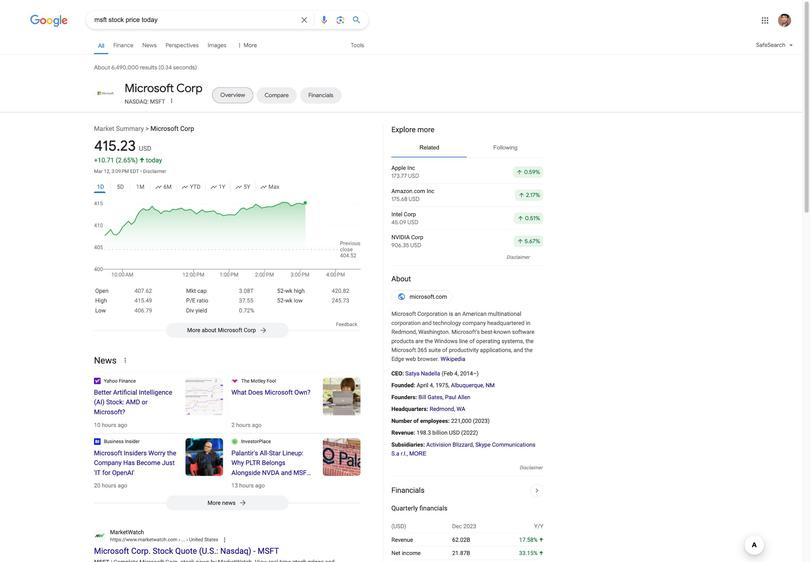 Task type: vqa. For each thing, say whether or not it's contained in the screenshot.
the leftmost list box
no



Task type: locate. For each thing, give the bounding box(es) containing it.
None search field
[[0, 10, 369, 29]]

more options image
[[168, 97, 175, 104]]

up by 33.15% element
[[519, 551, 544, 557]]

navigation
[[0, 36, 803, 59]]

section
[[383, 122, 544, 563]]

None text field
[[177, 538, 218, 544]]

group
[[94, 181, 361, 196]]

heading
[[125, 81, 203, 96], [391, 125, 544, 135], [391, 274, 544, 284], [94, 388, 177, 418], [232, 388, 315, 398], [94, 449, 177, 478], [232, 449, 315, 478]]

about this result image
[[221, 536, 237, 545]]

tab panel
[[391, 161, 544, 253]]

year to date element
[[182, 183, 201, 192]]

thumbnail image for microsoft corp image
[[94, 87, 117, 100]]

up by 2.65% element
[[116, 157, 144, 164]]

tab list
[[94, 82, 544, 106]]

None text field
[[110, 537, 218, 545]]

Search text field
[[94, 15, 295, 26]]

5 years element
[[235, 183, 250, 192]]



Task type: describe. For each thing, give the bounding box(es) containing it.
google image
[[30, 15, 68, 27]]

search by image image
[[336, 15, 345, 25]]

more options image
[[168, 97, 176, 105]]

6 months element
[[155, 183, 172, 192]]

up by 17.58% element
[[519, 537, 544, 544]]

search by voice image
[[319, 15, 329, 25]]

1 year element
[[211, 183, 225, 192]]



